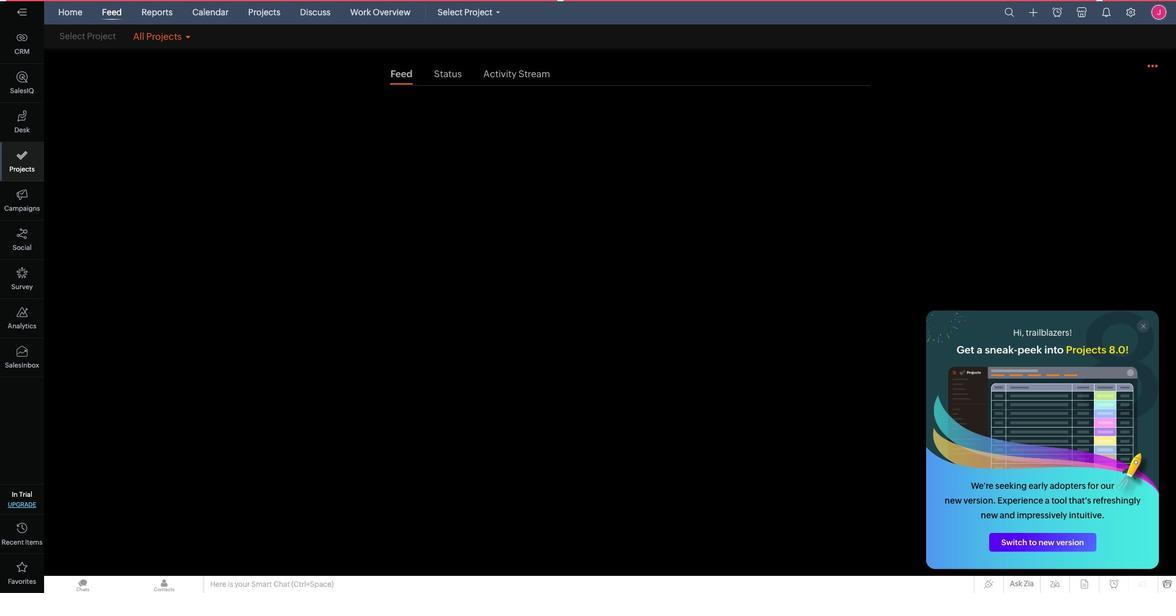 Task type: describe. For each thing, give the bounding box(es) containing it.
work overview link
[[345, 0, 416, 25]]

chat
[[273, 580, 290, 589]]

crm
[[14, 48, 30, 55]]

calendar link
[[187, 0, 234, 25]]

smart
[[251, 580, 272, 589]]

ask zia
[[1010, 580, 1034, 588]]

here
[[210, 580, 226, 589]]

home link
[[53, 0, 87, 25]]

chats image
[[44, 576, 121, 593]]

campaigns link
[[0, 181, 44, 221]]

your
[[235, 580, 250, 589]]

salesiq link
[[0, 64, 44, 103]]

work
[[350, 7, 371, 17]]

in
[[12, 491, 18, 498]]

reports link
[[137, 0, 178, 25]]

work overview
[[350, 7, 411, 17]]

0 vertical spatial projects link
[[243, 0, 285, 25]]

items
[[25, 539, 43, 546]]

desk
[[14, 126, 30, 134]]

1 vertical spatial projects link
[[0, 142, 44, 181]]

survey
[[11, 283, 33, 290]]

reports
[[141, 7, 173, 17]]

discuss
[[300, 7, 331, 17]]

ask
[[1010, 580, 1023, 588]]

recent items
[[2, 539, 43, 546]]

in trial upgrade
[[8, 491, 36, 508]]

timer image
[[1053, 7, 1062, 17]]

crm link
[[0, 25, 44, 64]]

salesiq
[[10, 87, 34, 94]]

0 vertical spatial projects
[[248, 7, 281, 17]]



Task type: locate. For each thing, give the bounding box(es) containing it.
1 vertical spatial projects
[[9, 165, 35, 173]]

zia
[[1024, 580, 1034, 588]]

trial
[[19, 491, 32, 498]]

discuss link
[[295, 0, 336, 25]]

analytics link
[[0, 299, 44, 338]]

notifications image
[[1102, 7, 1111, 17]]

1 horizontal spatial projects link
[[243, 0, 285, 25]]

projects link
[[243, 0, 285, 25], [0, 142, 44, 181]]

marketplace image
[[1077, 7, 1087, 17]]

salesinbox link
[[0, 338, 44, 377]]

projects
[[248, 7, 281, 17], [9, 165, 35, 173]]

projects left the discuss
[[248, 7, 281, 17]]

social link
[[0, 221, 44, 260]]

calendar
[[192, 7, 229, 17]]

projects link down desk
[[0, 142, 44, 181]]

0 horizontal spatial projects
[[9, 165, 35, 173]]

select
[[438, 7, 463, 17]]

contacts image
[[126, 576, 203, 593]]

favorites
[[8, 578, 36, 585]]

desk link
[[0, 103, 44, 142]]

search image
[[1005, 7, 1015, 17]]

(ctrl+space)
[[291, 580, 334, 589]]

select project
[[438, 7, 493, 17]]

1 horizontal spatial projects
[[248, 7, 281, 17]]

salesinbox
[[5, 361, 39, 369]]

project
[[464, 7, 493, 17]]

social
[[12, 244, 32, 251]]

campaigns
[[4, 205, 40, 212]]

0 horizontal spatial projects link
[[0, 142, 44, 181]]

projects link left the discuss
[[243, 0, 285, 25]]

projects up campaigns link
[[9, 165, 35, 173]]

upgrade
[[8, 501, 36, 508]]

home
[[58, 7, 82, 17]]

analytics
[[8, 322, 36, 330]]

here is your smart chat (ctrl+space)
[[210, 580, 334, 589]]

feed link
[[97, 0, 127, 25]]

recent
[[2, 539, 24, 546]]

survey link
[[0, 260, 44, 299]]

quick actions image
[[1029, 8, 1038, 17]]

feed
[[102, 7, 122, 17]]

is
[[228, 580, 233, 589]]

overview
[[373, 7, 411, 17]]

configure settings image
[[1126, 7, 1136, 17]]



Task type: vqa. For each thing, say whether or not it's contained in the screenshot.
library
no



